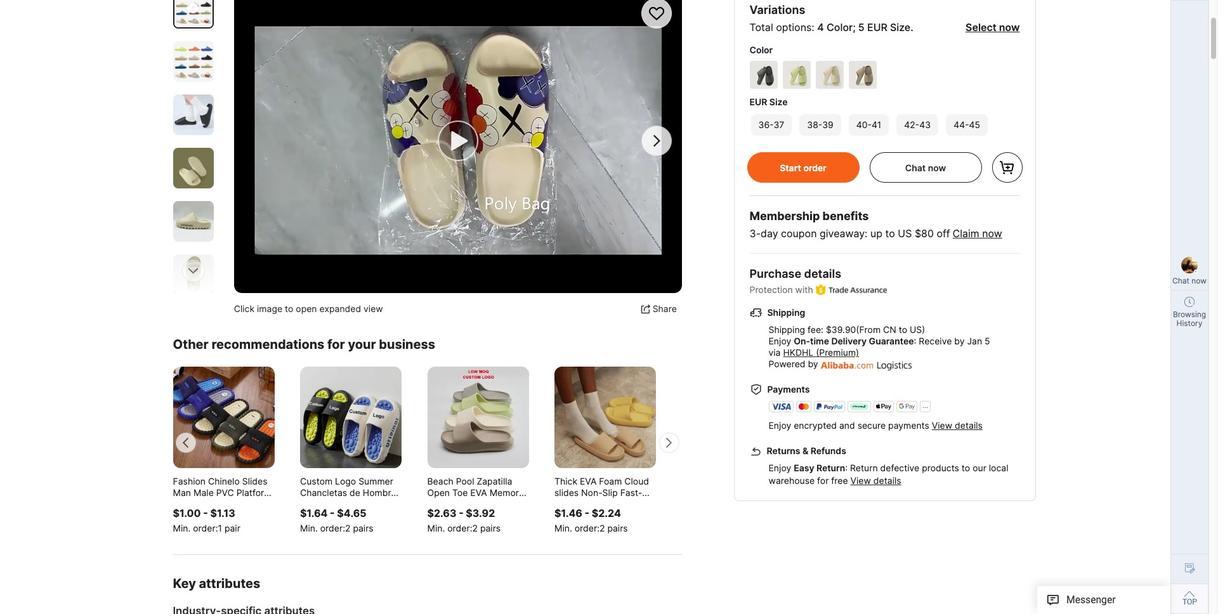 Task type: vqa. For each thing, say whether or not it's contained in the screenshot.
yeezy slides text field
no



Task type: describe. For each thing, give the bounding box(es) containing it.
- for $1.13
[[203, 507, 208, 520]]

)
[[922, 324, 925, 335]]

browsing
[[1173, 310, 1206, 319]]

options:
[[776, 21, 815, 34]]

other
[[173, 337, 209, 352]]

: inside : receive by jan 5 via
[[914, 336, 916, 347]]

$1.00
[[173, 507, 201, 520]]

1 vertical spatial size
[[770, 96, 788, 107]]

pairs for $1.64 - $4.65
[[353, 523, 374, 534]]

$2.63
[[427, 507, 456, 520]]

$2.63 - $3.92 min. order : 2 pairs
[[427, 507, 501, 534]]

share
[[653, 304, 677, 314]]

order for $1.46 - $2.24
[[575, 523, 597, 534]]

$1.46
[[555, 507, 582, 520]]

browsing history
[[1173, 310, 1206, 328]]

jan
[[967, 336, 982, 347]]

returns & refunds
[[767, 446, 846, 456]]

our
[[973, 463, 987, 474]]

giveaway:
[[820, 227, 868, 240]]

: return defective products to our local warehouse for free
[[769, 463, 1008, 486]]

membership benefits 3-day coupon giveaway: up to us $80 off claim now
[[750, 209, 1002, 240]]

return inside : return defective products to our local warehouse for free
[[850, 463, 878, 474]]

encrypted
[[794, 420, 837, 430]]

$1.64 - $4.65 min. order : 2 pairs
[[300, 507, 374, 534]]

protection with
[[750, 284, 813, 295]]

from
[[859, 324, 881, 335]]

: for $2.63 - $3.92
[[470, 523, 472, 534]]

coupon
[[781, 227, 817, 240]]

to right cn
[[899, 324, 907, 335]]

hover
[[234, 304, 259, 314]]

right image
[[647, 131, 666, 150]]

attributes
[[199, 576, 260, 592]]

40-41
[[856, 119, 882, 130]]

order for $2.63 - $3.92
[[447, 523, 470, 534]]

claim
[[953, 227, 979, 240]]

payments
[[767, 384, 810, 394]]

start
[[780, 162, 801, 173]]

refunds
[[811, 446, 846, 456]]

select now link
[[966, 21, 1020, 34]]

list containing $1.00 - $1.13
[[173, 367, 809, 534]]

40-41 link
[[848, 113, 890, 137]]

enjoy easy return
[[769, 463, 845, 474]]

5 inside : receive by jan 5 via
[[985, 336, 990, 347]]

1 horizontal spatial chat
[[1172, 276, 1190, 286]]

start order
[[780, 162, 827, 173]]

shipping for shipping fee: $39.90 ( from cn to us )
[[769, 324, 805, 335]]

and
[[839, 420, 855, 430]]

1 vertical spatial view
[[851, 476, 871, 486]]

details for view details
[[874, 476, 901, 486]]

36-
[[759, 119, 774, 130]]

45
[[969, 119, 980, 130]]

day
[[761, 227, 778, 240]]

1 horizontal spatial chat now
[[1172, 276, 1207, 286]]

$1.13
[[210, 507, 235, 520]]

business
[[379, 337, 435, 352]]

41
[[872, 119, 882, 130]]

(
[[856, 324, 859, 335]]

: for $1.64 - $4.65
[[343, 523, 345, 534]]

38-
[[807, 119, 822, 130]]

time
[[810, 336, 829, 347]]

38-39 link
[[798, 113, 842, 137]]

zoom
[[272, 304, 295, 314]]

now up browsing
[[1192, 276, 1207, 286]]

membership
[[750, 209, 820, 223]]

cn
[[883, 324, 896, 335]]

hkdhl
[[783, 347, 814, 358]]

$1.00 - $1.13 min. order : 1 pair
[[173, 507, 240, 534]]

shipping for shipping
[[767, 307, 805, 318]]

39
[[822, 119, 834, 130]]

enjoy for enjoy encrypted and secure payments view details
[[769, 420, 791, 430]]

order inside button
[[803, 162, 827, 173]]

select now
[[966, 21, 1020, 34]]

to left zoom
[[261, 304, 270, 314]]

$1.64
[[300, 507, 328, 520]]

0 horizontal spatial 5
[[858, 21, 865, 34]]

by inside : receive by jan 5 via
[[954, 336, 965, 347]]

: receive by jan 5 via
[[769, 336, 990, 358]]

$1.46 - $2.24 min. order : 2 pairs
[[555, 507, 628, 534]]

2 for $4.65
[[345, 523, 351, 534]]

claim now link
[[953, 227, 1002, 240]]

- for $3.92
[[459, 507, 464, 520]]

benefits
[[823, 209, 869, 223]]

pairs for $1.46 - $2.24
[[607, 523, 628, 534]]

favorite image
[[647, 4, 666, 23]]

min. for $1.46
[[555, 523, 572, 534]]

payments
[[888, 420, 929, 430]]

42-43
[[904, 119, 931, 130]]

3-
[[750, 227, 761, 240]]

hkdhl (premium)
[[783, 347, 859, 358]]

0 vertical spatial size
[[890, 21, 911, 34]]

enjoy on-time delivery guarantee
[[769, 336, 914, 347]]

shipping fee: $39.90 ( from cn to us )
[[769, 324, 925, 335]]

enjoy encrypted and secure payments view details
[[769, 420, 983, 430]]

powered
[[769, 359, 805, 369]]

select
[[966, 21, 997, 34]]

for inside : return defective products to our local warehouse for free
[[817, 476, 829, 486]]

37
[[774, 119, 784, 130]]

pairs for $2.63 - $3.92
[[480, 523, 501, 534]]

details for purchase details
[[804, 267, 841, 280]]

variations
[[750, 3, 805, 16]]

$39.90
[[826, 324, 856, 335]]

: for $1.46 - $2.24
[[597, 523, 600, 534]]



Task type: locate. For each thing, give the bounding box(es) containing it.
1 vertical spatial by
[[808, 359, 818, 369]]

- right $1.46
[[585, 507, 589, 520]]

shipping up on-
[[769, 324, 805, 335]]

0 vertical spatial by
[[954, 336, 965, 347]]

min.
[[173, 523, 191, 534], [300, 523, 318, 534], [427, 523, 445, 534], [555, 523, 572, 534]]

pairs inside $1.46 - $2.24 min. order : 2 pairs
[[607, 523, 628, 534]]

by down hkdhl (premium)
[[808, 359, 818, 369]]

view details
[[851, 476, 901, 486]]

min. inside $1.00 - $1.13 min. order : 1 pair
[[173, 523, 191, 534]]

view right free
[[851, 476, 871, 486]]

: left pair at left bottom
[[215, 523, 218, 534]]

2 pairs from the left
[[480, 523, 501, 534]]

pairs inside $2.63 - $3.92 min. order : 2 pairs
[[480, 523, 501, 534]]

protection
[[750, 284, 793, 295]]

: inside the $1.64 - $4.65 min. order : 2 pairs
[[343, 523, 345, 534]]

to left our
[[962, 463, 970, 474]]

···
[[923, 403, 928, 411]]

order for $1.64 - $4.65
[[320, 523, 343, 534]]

min. for $2.63
[[427, 523, 445, 534]]

color right 4
[[827, 21, 853, 34]]

$80
[[915, 227, 934, 240]]

for
[[327, 337, 345, 352], [817, 476, 829, 486]]

easy
[[794, 463, 814, 474]]

eur right ; on the right of the page
[[867, 21, 887, 34]]

0 vertical spatial shipping
[[767, 307, 805, 318]]

now right claim
[[982, 227, 1002, 240]]

pair
[[225, 523, 240, 534]]

- left $1.13
[[203, 507, 208, 520]]

0 horizontal spatial color
[[750, 44, 773, 55]]

shipping
[[767, 307, 805, 318], [769, 324, 805, 335]]

3 2 from the left
[[600, 523, 605, 534]]

us left $80
[[898, 227, 912, 240]]

1 vertical spatial chat
[[1172, 276, 1190, 286]]

0 horizontal spatial by
[[808, 359, 818, 369]]

enjoy up 'returns'
[[769, 420, 791, 430]]

0 horizontal spatial pairs
[[353, 523, 374, 534]]

;
[[853, 21, 856, 34]]

min. down '$2.63'
[[427, 523, 445, 534]]

2 inside the $1.64 - $4.65 min. order : 2 pairs
[[345, 523, 351, 534]]

by left jan
[[954, 336, 965, 347]]

1 horizontal spatial for
[[817, 476, 829, 486]]

2 horizontal spatial details
[[955, 420, 983, 430]]

1 vertical spatial shipping
[[769, 324, 805, 335]]

- left "$3.92"
[[459, 507, 464, 520]]

min. inside $2.63 - $3.92 min. order : 2 pairs
[[427, 523, 445, 534]]

enjoy for enjoy easy return
[[769, 463, 791, 474]]

2 horizontal spatial pairs
[[607, 523, 628, 534]]

via
[[769, 347, 781, 358]]

color
[[827, 21, 853, 34], [750, 44, 773, 55]]

guarantee
[[869, 336, 914, 347]]

order down $1.64
[[320, 523, 343, 534]]

key attributes
[[173, 576, 260, 592]]

1 horizontal spatial by
[[954, 336, 965, 347]]

2 inside $1.46 - $2.24 min. order : 2 pairs
[[600, 523, 605, 534]]

42-
[[904, 119, 920, 130]]

0 horizontal spatial view
[[851, 476, 871, 486]]

0 horizontal spatial for
[[327, 337, 345, 352]]

order down $1.46
[[575, 523, 597, 534]]

1 return from the left
[[817, 463, 845, 474]]

pairs down the $4.65
[[353, 523, 374, 534]]

products
[[922, 463, 959, 474]]

details up our
[[955, 420, 983, 430]]

36-37 link
[[750, 113, 793, 137]]

44-
[[954, 119, 969, 130]]

purchase details
[[750, 267, 841, 280]]

2 2 from the left
[[472, 523, 478, 534]]

warehouse
[[769, 476, 815, 486]]

1 min. from the left
[[173, 523, 191, 534]]

now down 43
[[928, 162, 946, 173]]

: inside $1.46 - $2.24 min. order : 2 pairs
[[597, 523, 600, 534]]

3 enjoy from the top
[[769, 463, 791, 474]]

0 horizontal spatial eur
[[750, 96, 767, 107]]

min. down the $1.00
[[173, 523, 191, 534]]

details down defective
[[874, 476, 901, 486]]

enjoy up warehouse
[[769, 463, 791, 474]]

$2.24
[[592, 507, 621, 520]]

pairs down "$3.92"
[[480, 523, 501, 534]]

1 vertical spatial us
[[910, 324, 922, 335]]

total
[[750, 21, 773, 34]]

: inside : return defective products to our local warehouse for free
[[845, 463, 848, 474]]

1 vertical spatial details
[[955, 420, 983, 430]]

now right select
[[999, 21, 1020, 34]]

: inside $1.00 - $1.13 min. order : 1 pair
[[215, 523, 218, 534]]

order
[[803, 162, 827, 173], [193, 523, 215, 534], [320, 523, 343, 534], [447, 523, 470, 534], [575, 523, 597, 534]]

0 horizontal spatial chat
[[905, 162, 926, 173]]

- inside $2.63 - $3.92 min. order : 2 pairs
[[459, 507, 464, 520]]

1 vertical spatial enjoy
[[769, 420, 791, 430]]

arrow down image
[[188, 265, 198, 278]]

44-45 link
[[945, 113, 989, 137]]

min. down $1.64
[[300, 523, 318, 534]]

2 min. from the left
[[300, 523, 318, 534]]

36-37
[[759, 119, 784, 130]]

2 - from the left
[[330, 507, 335, 520]]

2 down the $4.65
[[345, 523, 351, 534]]

for left free
[[817, 476, 829, 486]]

0 horizontal spatial 2
[[345, 523, 351, 534]]

5
[[858, 21, 865, 34], [985, 336, 990, 347]]

to
[[885, 227, 895, 240], [261, 304, 270, 314], [899, 324, 907, 335], [962, 463, 970, 474]]

- for $4.65
[[330, 507, 335, 520]]

:
[[914, 336, 916, 347], [845, 463, 848, 474], [215, 523, 218, 534], [343, 523, 345, 534], [470, 523, 472, 534], [597, 523, 600, 534]]

in
[[298, 304, 305, 314]]

defective
[[880, 463, 919, 474]]

order for $1.00 - $1.13
[[193, 523, 215, 534]]

44-45
[[954, 119, 980, 130]]

1 - from the left
[[203, 507, 208, 520]]

- inside the $1.64 - $4.65 min. order : 2 pairs
[[330, 507, 335, 520]]

to inside membership benefits 3-day coupon giveaway: up to us $80 off claim now
[[885, 227, 895, 240]]

1 pairs from the left
[[353, 523, 374, 534]]

order inside $1.46 - $2.24 min. order : 2 pairs
[[575, 523, 597, 534]]

0 horizontal spatial size
[[770, 96, 788, 107]]

38-39
[[807, 119, 834, 130]]

3 - from the left
[[459, 507, 464, 520]]

on-
[[794, 336, 810, 347]]

2
[[345, 523, 351, 534], [472, 523, 478, 534], [600, 523, 605, 534]]

return up view details
[[850, 463, 878, 474]]

$3.92
[[466, 507, 495, 520]]

1 horizontal spatial size
[[890, 21, 911, 34]]

enjoy
[[769, 336, 791, 347], [769, 420, 791, 430], [769, 463, 791, 474]]

order left 1 on the bottom left
[[193, 523, 215, 534]]

list
[[173, 367, 809, 534]]

chat now button
[[905, 162, 946, 173]]

1 horizontal spatial details
[[874, 476, 901, 486]]

0 vertical spatial chat
[[905, 162, 926, 173]]

2 down "$3.92"
[[472, 523, 478, 534]]

2 inside $2.63 - $3.92 min. order : 2 pairs
[[472, 523, 478, 534]]

- inside $1.46 - $2.24 min. order : 2 pairs
[[585, 507, 589, 520]]

: down "$3.92"
[[470, 523, 472, 534]]

4
[[817, 21, 824, 34]]

min. for $1.00
[[173, 523, 191, 534]]

arrow left image
[[181, 437, 191, 450]]

enjoy for enjoy on-time delivery guarantee
[[769, 336, 791, 347]]

shipping down protection with
[[767, 307, 805, 318]]

us up receive
[[910, 324, 922, 335]]

for left your in the bottom left of the page
[[327, 337, 345, 352]]

1 horizontal spatial pairs
[[480, 523, 501, 534]]

1 horizontal spatial view
[[932, 420, 952, 430]]

size right ; on the right of the page
[[890, 21, 911, 34]]

powered by
[[769, 359, 818, 369]]

other recommendations for your business
[[173, 337, 435, 352]]

recommendations
[[212, 337, 324, 352]]

returns
[[767, 446, 800, 456]]

- inside $1.00 - $1.13 min. order : 1 pair
[[203, 507, 208, 520]]

2 for $3.92
[[472, 523, 478, 534]]

2 enjoy from the top
[[769, 420, 791, 430]]

chat now up browsing
[[1172, 276, 1207, 286]]

order inside the $1.64 - $4.65 min. order : 2 pairs
[[320, 523, 343, 534]]

0 vertical spatial us
[[898, 227, 912, 240]]

0 vertical spatial 5
[[858, 21, 865, 34]]

1 horizontal spatial color
[[827, 21, 853, 34]]

5 right jan
[[985, 336, 990, 347]]

order inside $2.63 - $3.92 min. order : 2 pairs
[[447, 523, 470, 534]]

&
[[803, 446, 808, 456]]

4 - from the left
[[585, 507, 589, 520]]

free
[[831, 476, 848, 486]]

chat down the 42-43 "link"
[[905, 162, 926, 173]]

chat up browsing
[[1172, 276, 1190, 286]]

order down '$2.63'
[[447, 523, 470, 534]]

your
[[348, 337, 376, 352]]

start order button
[[747, 152, 859, 183]]

- for $2.24
[[585, 507, 589, 520]]

with
[[795, 284, 813, 295]]

to inside : return defective products to our local warehouse for free
[[962, 463, 970, 474]]

: down $2.24 on the bottom
[[597, 523, 600, 534]]

0 horizontal spatial return
[[817, 463, 845, 474]]

: left receive
[[914, 336, 916, 347]]

1 horizontal spatial 5
[[985, 336, 990, 347]]

min. for $1.64
[[300, 523, 318, 534]]

: for $1.00 - $1.13
[[215, 523, 218, 534]]

color down total
[[750, 44, 773, 55]]

1 vertical spatial eur
[[750, 96, 767, 107]]

up
[[871, 227, 883, 240]]

: down the $4.65
[[343, 523, 345, 534]]

0 horizontal spatial chat now
[[905, 162, 946, 173]]

enjoy up via
[[769, 336, 791, 347]]

2 vertical spatial enjoy
[[769, 463, 791, 474]]

local
[[989, 463, 1008, 474]]

chat now down 43
[[905, 162, 946, 173]]

view right payments
[[932, 420, 952, 430]]

now inside membership benefits 3-day coupon giveaway: up to us $80 off claim now
[[982, 227, 1002, 240]]

4 min. from the left
[[555, 523, 572, 534]]

0 horizontal spatial details
[[804, 267, 841, 280]]

2 horizontal spatial 2
[[600, 523, 605, 534]]

0 vertical spatial chat now
[[905, 162, 946, 173]]

off
[[937, 227, 950, 240]]

1 2 from the left
[[345, 523, 351, 534]]

2 return from the left
[[850, 463, 878, 474]]

eur up 36-
[[750, 96, 767, 107]]

0 vertical spatial enjoy
[[769, 336, 791, 347]]

play fill image
[[188, 2, 198, 15]]

40-
[[856, 119, 872, 130]]

2 down $2.24 on the bottom
[[600, 523, 605, 534]]

history
[[1177, 319, 1203, 328]]

receive
[[919, 336, 952, 347]]

1 horizontal spatial return
[[850, 463, 878, 474]]

1 vertical spatial 5
[[985, 336, 990, 347]]

42-43 link
[[895, 113, 940, 137]]

us inside membership benefits 3-day coupon giveaway: up to us $80 off claim now
[[898, 227, 912, 240]]

1 vertical spatial chat now
[[1172, 276, 1207, 286]]

min. inside the $1.64 - $4.65 min. order : 2 pairs
[[300, 523, 318, 534]]

eur
[[867, 21, 887, 34], [750, 96, 767, 107]]

: up free
[[845, 463, 848, 474]]

0 vertical spatial eur
[[867, 21, 887, 34]]

size up 37
[[770, 96, 788, 107]]

: inside $2.63 - $3.92 min. order : 2 pairs
[[470, 523, 472, 534]]

details
[[804, 267, 841, 280], [955, 420, 983, 430], [874, 476, 901, 486]]

0 vertical spatial color
[[827, 21, 853, 34]]

order inside $1.00 - $1.13 min. order : 1 pair
[[193, 523, 215, 534]]

1 vertical spatial color
[[750, 44, 773, 55]]

0 vertical spatial details
[[804, 267, 841, 280]]

hover to zoom in
[[234, 304, 305, 314]]

min. inside $1.46 - $2.24 min. order : 2 pairs
[[555, 523, 572, 534]]

0 vertical spatial for
[[327, 337, 345, 352]]

3 min. from the left
[[427, 523, 445, 534]]

pairs
[[353, 523, 374, 534], [480, 523, 501, 534], [607, 523, 628, 534]]

(premium)
[[816, 347, 859, 358]]

2 vertical spatial details
[[874, 476, 901, 486]]

1 horizontal spatial eur
[[867, 21, 887, 34]]

to right up
[[885, 227, 895, 240]]

1 enjoy from the top
[[769, 336, 791, 347]]

delivery
[[831, 336, 867, 347]]

5 right ; on the right of the page
[[858, 21, 865, 34]]

fee:
[[808, 324, 824, 335]]

$4.65
[[337, 507, 366, 520]]

0 vertical spatial view
[[932, 420, 952, 430]]

arrow right image
[[664, 437, 674, 450]]

43
[[920, 119, 931, 130]]

return up free
[[817, 463, 845, 474]]

chat now
[[905, 162, 946, 173], [1172, 276, 1207, 286]]

pairs inside the $1.64 - $4.65 min. order : 2 pairs
[[353, 523, 374, 534]]

.
[[911, 21, 913, 34]]

pairs down $2.24 on the bottom
[[607, 523, 628, 534]]

order right start
[[803, 162, 827, 173]]

1 horizontal spatial 2
[[472, 523, 478, 534]]

eur size
[[750, 96, 788, 107]]

- right $1.64
[[330, 507, 335, 520]]

details up with
[[804, 267, 841, 280]]

2 for $2.24
[[600, 523, 605, 534]]

3 pairs from the left
[[607, 523, 628, 534]]

1 vertical spatial for
[[817, 476, 829, 486]]

min. down $1.46
[[555, 523, 572, 534]]



